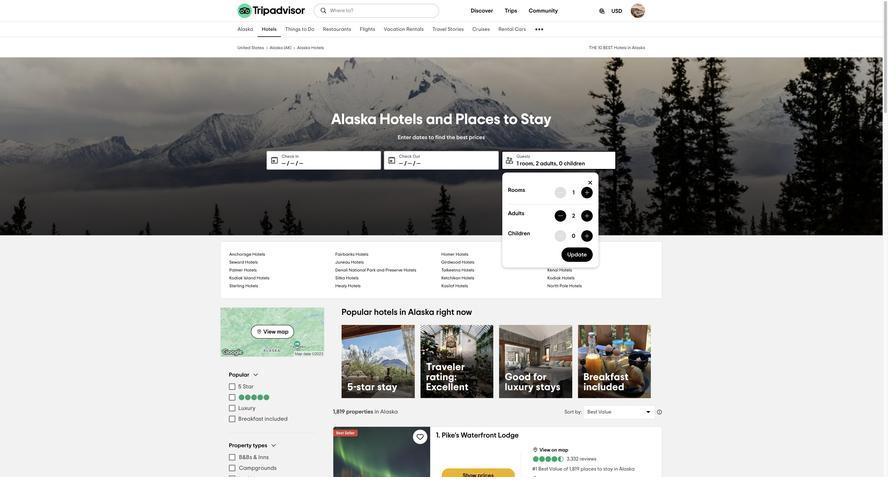 Task type: describe. For each thing, give the bounding box(es) containing it.
soldotna
[[548, 252, 565, 257]]

stay
[[521, 112, 552, 127]]

properties
[[346, 409, 373, 415]]

denali
[[335, 268, 348, 272]]

vacation rentals
[[384, 27, 424, 32]]

sitka hotels
[[335, 276, 359, 280]]

best value button
[[584, 405, 655, 419]]

things
[[285, 27, 301, 32]]

star
[[357, 382, 375, 392]]

enter dates to find the best prices
[[398, 134, 485, 140]]

best seller
[[336, 431, 355, 435]]

good
[[505, 372, 531, 382]]

b&bs
[[239, 455, 252, 460]]

alaska hotels
[[297, 46, 324, 50]]

to left stay
[[504, 112, 518, 127]]

5-star stay link
[[342, 325, 415, 398]]

0 horizontal spatial map
[[277, 329, 289, 335]]

cruises
[[473, 27, 490, 32]]

in right the hotels
[[400, 308, 406, 317]]

3,332 reviews
[[567, 457, 597, 462]]

sort by:
[[565, 410, 582, 415]]

best seller button
[[333, 430, 358, 437]]

sitka hotels link
[[335, 274, 441, 282]]

hotels down ketchikan hotels
[[455, 284, 468, 288]]

right
[[436, 308, 455, 317]]

1 vertical spatial value
[[549, 467, 563, 472]]

1,819 properties in alaska
[[333, 409, 398, 415]]

2 — from the left
[[291, 161, 294, 166]]

pike's
[[442, 432, 459, 439]]

breakfast inside 'group'
[[238, 416, 263, 422]]

popular hotels in alaska right now
[[342, 308, 472, 317]]

fairbanks
[[335, 252, 355, 257]]

0 horizontal spatial 1,819
[[333, 409, 345, 415]]

adults
[[540, 161, 556, 166]]

lodge
[[498, 432, 519, 439]]

hotels right island
[[257, 276, 269, 280]]

1.
[[436, 432, 440, 439]]

the
[[589, 46, 597, 50]]

× button
[[588, 178, 593, 188]]

best value
[[588, 410, 612, 415]]

hotels up juneau hotels
[[356, 252, 368, 257]]

restaurants
[[323, 27, 351, 32]]

hotels right pole
[[569, 284, 582, 288]]

denali national park and preserve hotels
[[335, 268, 416, 272]]

united states
[[238, 46, 264, 50]]

hotels down soldotna hotels seward hotels
[[404, 268, 416, 272]]

3 — from the left
[[299, 161, 303, 166]]

0 horizontal spatial breakfast included
[[238, 416, 288, 422]]

of
[[564, 467, 568, 472]]

homer
[[441, 252, 455, 257]]

×
[[588, 178, 593, 188]]

seller
[[345, 431, 355, 435]]

kodiak inside kodiak hotels sterling hotels
[[548, 276, 561, 280]]

5-
[[347, 382, 357, 392]]

dates
[[413, 134, 427, 140]]

popular for popular
[[229, 372, 249, 378]]

sterling hotels link
[[229, 282, 335, 290]]

good for luxury stays
[[505, 372, 561, 392]]

1 horizontal spatial stay
[[603, 467, 613, 472]]

best
[[456, 134, 468, 140]]

denali national park and preserve hotels link
[[335, 266, 441, 274]]

flights link
[[356, 22, 380, 37]]

excellent
[[426, 382, 469, 392]]

vacation rentals link
[[380, 22, 428, 37]]

hotels up talkeetna hotels
[[462, 260, 475, 265]]

anchorage hotels link
[[229, 251, 335, 258]]

juneau
[[335, 260, 350, 265]]

kodiak island hotels link
[[229, 274, 335, 282]]

best for best value
[[588, 410, 597, 415]]

hotels down anchorage hotels
[[245, 260, 258, 265]]

now
[[456, 308, 472, 317]]

search image
[[320, 7, 327, 14]]

hotels right anchorage
[[252, 252, 265, 257]]

3 / from the left
[[404, 161, 407, 166]]

1 — from the left
[[282, 161, 286, 166]]

menu for property types
[[229, 452, 316, 477]]

save to a trip image
[[416, 433, 425, 441]]

check out — / — / —
[[399, 154, 421, 166]]

tripadvisor image
[[238, 4, 305, 18]]

5
[[238, 384, 242, 390]]

hotels up national on the left of page
[[351, 260, 364, 265]]

homer hotels link
[[441, 251, 548, 258]]

stories
[[448, 27, 464, 32]]

healy hotels
[[335, 284, 361, 288]]

2 inside the guests 1 room , 2 adults , 0 children
[[536, 161, 539, 166]]

best for best seller
[[336, 431, 344, 435]]

the 10 best hotels in alaska
[[589, 46, 645, 50]]

fairbanks hotels
[[335, 252, 368, 257]]

children
[[508, 231, 530, 236]]

sterling
[[229, 284, 244, 288]]

community
[[529, 8, 558, 14]]

do
[[308, 27, 314, 32]]

group containing property types
[[229, 442, 316, 477]]

seward
[[229, 260, 244, 265]]

travel
[[433, 27, 447, 32]]

talkeetna hotels
[[441, 268, 474, 272]]

check for check out — / — / —
[[399, 154, 412, 158]]

in right places
[[614, 467, 618, 472]]

&
[[253, 455, 257, 460]]

seward hotels link
[[229, 258, 335, 266]]

view for view map
[[263, 329, 276, 335]]

to left 'do'
[[302, 27, 307, 32]]

community button
[[523, 4, 564, 18]]

soldotna hotels seward hotels
[[229, 252, 579, 265]]

1 horizontal spatial 2
[[572, 213, 575, 219]]

north pole hotels
[[548, 284, 582, 288]]

hotels down island
[[245, 284, 258, 288]]

girdwood
[[441, 260, 461, 265]]

united
[[238, 46, 251, 50]]

hotels right soldotna
[[566, 252, 579, 257]]

trips
[[505, 8, 517, 14]]

property
[[229, 443, 252, 448]]

to right places
[[598, 467, 602, 472]]

update
[[567, 252, 587, 258]]

wasilla
[[548, 260, 562, 265]]

types
[[253, 443, 267, 448]]



Task type: vqa. For each thing, say whether or not it's contained in the screenshot.
middle Best
yes



Task type: locate. For each thing, give the bounding box(es) containing it.
view
[[263, 329, 276, 335], [540, 448, 550, 453]]

1 kodiak from the left
[[229, 276, 243, 280]]

palmer hotels link
[[229, 266, 335, 274]]

1 for of
[[536, 467, 537, 472]]

1 vertical spatial 1,819
[[569, 467, 580, 472]]

set child count to one less image
[[584, 233, 590, 239]]

breakfast included down luxury
[[238, 416, 288, 422]]

1 horizontal spatial map
[[558, 448, 568, 453]]

talkeetna
[[441, 268, 461, 272]]

2 left set adult count to one more image
[[572, 213, 575, 219]]

0 vertical spatial view
[[263, 329, 276, 335]]

1 horizontal spatial and
[[426, 112, 453, 127]]

1 check from the left
[[282, 154, 294, 158]]

1 vertical spatial popular
[[229, 372, 249, 378]]

view on map
[[540, 448, 568, 453]]

best right the by: in the right bottom of the page
[[588, 410, 597, 415]]

1 horizontal spatial breakfast included
[[584, 372, 629, 392]]

kenai hotels link
[[548, 266, 654, 274]]

hotels down tripadvisor image
[[262, 27, 277, 32]]

1 horizontal spatial 1,819
[[569, 467, 580, 472]]

2 right room
[[536, 161, 539, 166]]

1 horizontal spatial best
[[538, 467, 548, 472]]

0 horizontal spatial ,
[[533, 161, 535, 166]]

0 right adults
[[559, 161, 563, 166]]

anchorage hotels
[[229, 252, 265, 257]]

2 vertical spatial 1
[[536, 467, 537, 472]]

0 vertical spatial group
[[229, 371, 316, 425]]

0 vertical spatial breakfast included
[[584, 372, 629, 392]]

and right park
[[377, 268, 385, 272]]

2 , from the left
[[556, 161, 558, 166]]

hotels up enter
[[380, 112, 423, 127]]

1,819 left properties
[[333, 409, 345, 415]]

0 vertical spatial menu
[[229, 382, 316, 425]]

to left find
[[429, 134, 434, 140]]

popular up the 5
[[229, 372, 249, 378]]

0 horizontal spatial best
[[336, 431, 344, 435]]

menu containing b&bs & inns
[[229, 452, 316, 477]]

rental cars link
[[494, 22, 530, 37]]

0 vertical spatial 2
[[536, 161, 539, 166]]

set rooms to one more image
[[584, 190, 590, 195]]

1 vertical spatial best
[[336, 431, 344, 435]]

0 vertical spatial 1
[[517, 161, 519, 166]]

5 star
[[238, 384, 254, 390]]

set child count to one less image
[[558, 233, 563, 239]]

2 check from the left
[[399, 154, 412, 158]]

kodiak down "palmer"
[[229, 276, 243, 280]]

prices
[[469, 134, 485, 140]]

1 vertical spatial group
[[229, 442, 316, 477]]

5 — from the left
[[408, 161, 412, 166]]

stay right star
[[377, 382, 398, 392]]

1 for 2
[[517, 161, 519, 166]]

guests 1 room , 2 adults , 0 children
[[517, 154, 585, 166]]

1,819
[[333, 409, 345, 415], [569, 467, 580, 472]]

in right properties
[[375, 409, 379, 415]]

fairbanks hotels link
[[335, 251, 441, 258]]

kodiak hotels link
[[548, 274, 654, 282]]

map
[[277, 329, 289, 335], [558, 448, 568, 453]]

breakfast included up best value
[[584, 372, 629, 392]]

check left in
[[282, 154, 294, 158]]

value right the by: in the right bottom of the page
[[599, 410, 612, 415]]

by:
[[575, 410, 582, 415]]

4 / from the left
[[413, 161, 416, 166]]

ketchikan
[[441, 276, 461, 280]]

check for check in — / — / —
[[282, 154, 294, 158]]

#
[[532, 467, 536, 472]]

2 group from the top
[[229, 442, 316, 477]]

flights
[[360, 27, 375, 32]]

1 horizontal spatial ,
[[556, 161, 558, 166]]

Search search field
[[330, 8, 433, 14]]

ketchikan hotels
[[441, 276, 474, 280]]

0 vertical spatial breakfast
[[584, 372, 629, 382]]

included down 5.0 of 5 bubbles image
[[265, 416, 288, 422]]

2 horizontal spatial 1
[[573, 190, 575, 195]]

travel stories link
[[428, 22, 468, 37]]

1 vertical spatial included
[[265, 416, 288, 422]]

0 vertical spatial included
[[584, 382, 625, 392]]

1 vertical spatial view
[[540, 448, 550, 453]]

update button
[[562, 247, 593, 262]]

b&bs & inns
[[239, 455, 269, 460]]

luxury
[[505, 382, 534, 392]]

1 horizontal spatial value
[[599, 410, 612, 415]]

check inside check out — / — / —
[[399, 154, 412, 158]]

0 vertical spatial 1,819
[[333, 409, 345, 415]]

check left out
[[399, 154, 412, 158]]

set room count to one less image
[[558, 190, 563, 195]]

—
[[282, 161, 286, 166], [291, 161, 294, 166], [299, 161, 303, 166], [399, 161, 403, 166], [408, 161, 412, 166], [417, 161, 421, 166]]

alaska link
[[233, 22, 258, 37]]

0 horizontal spatial 1
[[517, 161, 519, 166]]

traveler rating: excellent
[[426, 362, 469, 392]]

0 horizontal spatial kodiak
[[229, 276, 243, 280]]

breakfast down luxury
[[238, 416, 263, 422]]

alaska (ak)
[[270, 46, 291, 50]]

1 vertical spatial 0
[[572, 233, 576, 239]]

included up best value
[[584, 382, 625, 392]]

breakfast up best value
[[584, 372, 629, 382]]

1 vertical spatial breakfast
[[238, 416, 263, 422]]

1 left room
[[517, 161, 519, 166]]

kodiak hotels sterling hotels
[[229, 276, 575, 288]]

property types
[[229, 443, 267, 448]]

north pole hotels link
[[548, 282, 654, 290]]

1 horizontal spatial check
[[399, 154, 412, 158]]

1 , from the left
[[533, 161, 535, 166]]

0 horizontal spatial 2
[[536, 161, 539, 166]]

discover
[[471, 8, 493, 14]]

included inside breakfast included
[[584, 382, 625, 392]]

2 horizontal spatial best
[[588, 410, 597, 415]]

1 inside the guests 1 room , 2 adults , 0 children
[[517, 161, 519, 166]]

1 horizontal spatial included
[[584, 382, 625, 392]]

1 right set room count to one less image
[[573, 190, 575, 195]]

6 — from the left
[[417, 161, 421, 166]]

0 horizontal spatial popular
[[229, 372, 249, 378]]

1 horizontal spatial breakfast
[[584, 372, 629, 382]]

in right 'best'
[[628, 46, 631, 50]]

1 vertical spatial 2
[[572, 213, 575, 219]]

wasilla hotels palmer hotels
[[229, 260, 575, 272]]

, left adults
[[533, 161, 535, 166]]

hotels right kenai
[[559, 268, 572, 272]]

hotels up girdwood hotels
[[456, 252, 469, 257]]

1 menu from the top
[[229, 382, 316, 425]]

1 vertical spatial and
[[377, 268, 385, 272]]

1 vertical spatial breakfast included
[[238, 416, 288, 422]]

hotels up 'healy hotels'
[[346, 276, 359, 280]]

best inside button
[[336, 431, 344, 435]]

2 vertical spatial best
[[538, 467, 548, 472]]

places
[[581, 467, 596, 472]]

1 horizontal spatial popular
[[342, 308, 372, 317]]

1 / from the left
[[287, 161, 289, 166]]

0 horizontal spatial 0
[[559, 161, 563, 166]]

popular down 'healy hotels'
[[342, 308, 372, 317]]

included inside menu
[[265, 416, 288, 422]]

hotels right 'best'
[[614, 46, 627, 50]]

girdwood hotels link
[[441, 258, 548, 266]]

trips button
[[499, 4, 523, 18]]

hotels up north pole hotels
[[562, 276, 575, 280]]

cars
[[515, 27, 526, 32]]

hotels down sitka hotels
[[348, 284, 361, 288]]

0
[[559, 161, 563, 166], [572, 233, 576, 239]]

0 vertical spatial 0
[[559, 161, 563, 166]]

0 vertical spatial map
[[277, 329, 289, 335]]

hotels down talkeetna hotels
[[462, 276, 474, 280]]

0 horizontal spatial stay
[[377, 382, 398, 392]]

set adult count to one more image
[[584, 213, 590, 219]]

kodiak up north
[[548, 276, 561, 280]]

kodiak inside kenai hotels kodiak island hotels
[[229, 276, 243, 280]]

girdwood hotels
[[441, 260, 475, 265]]

0 vertical spatial stay
[[377, 382, 398, 392]]

rentals
[[406, 27, 424, 32]]

1. pike's waterfront lodge
[[436, 432, 519, 439]]

in
[[628, 46, 631, 50], [400, 308, 406, 317], [375, 409, 379, 415], [614, 467, 618, 472]]

talkeetna hotels link
[[441, 266, 548, 274]]

2 / from the left
[[296, 161, 298, 166]]

rating:
[[426, 372, 457, 382]]

0 horizontal spatial check
[[282, 154, 294, 158]]

discover button
[[465, 4, 499, 18]]

value inside popup button
[[599, 410, 612, 415]]

1 vertical spatial stay
[[603, 467, 613, 472]]

hotels up island
[[244, 268, 257, 272]]

national
[[349, 268, 366, 272]]

0 vertical spatial value
[[599, 410, 612, 415]]

stay right places
[[603, 467, 613, 472]]

view for view on map
[[540, 448, 550, 453]]

# 1 best value of 1,819 places to stay in alaska
[[532, 467, 635, 472]]

rooms
[[508, 187, 525, 193]]

2 kodiak from the left
[[548, 276, 561, 280]]

0 vertical spatial popular
[[342, 308, 372, 317]]

None search field
[[314, 4, 439, 17]]

healy
[[335, 284, 347, 288]]

out
[[413, 154, 420, 158]]

things to do link
[[281, 22, 319, 37]]

view map
[[263, 329, 289, 335]]

0 inside the guests 1 room , 2 adults , 0 children
[[559, 161, 563, 166]]

0 horizontal spatial included
[[265, 416, 288, 422]]

1 vertical spatial menu
[[229, 452, 316, 477]]

0 horizontal spatial view
[[263, 329, 276, 335]]

children
[[564, 161, 585, 166]]

best
[[603, 46, 613, 50]]

3,332 reviews button
[[532, 456, 597, 463]]

hotels inside "link"
[[348, 284, 361, 288]]

menu containing 5 star
[[229, 382, 316, 425]]

1 horizontal spatial 0
[[572, 233, 576, 239]]

profile picture image
[[631, 4, 645, 18]]

best
[[588, 410, 597, 415], [336, 431, 344, 435], [538, 467, 548, 472]]

adults
[[508, 211, 525, 216]]

beautiful aurora dancing over our unique "love alaska" sign! image
[[333, 427, 430, 477]]

0 right set child count to one less icon
[[572, 233, 576, 239]]

check inside check in — / — / —
[[282, 154, 294, 158]]

rental cars
[[499, 27, 526, 32]]

1 vertical spatial map
[[558, 448, 568, 453]]

group containing popular
[[229, 371, 316, 425]]

best right "#"
[[538, 467, 548, 472]]

wasilla hotels link
[[548, 258, 654, 266]]

0 vertical spatial and
[[426, 112, 453, 127]]

menu for popular
[[229, 382, 316, 425]]

1 horizontal spatial view
[[540, 448, 550, 453]]

hotels down girdwood hotels
[[462, 268, 474, 272]]

0 horizontal spatial breakfast
[[238, 416, 263, 422]]

4 — from the left
[[399, 161, 403, 166]]

1 down view on map button
[[536, 467, 537, 472]]

1 group from the top
[[229, 371, 316, 425]]

room
[[520, 161, 533, 166]]

find
[[435, 134, 445, 140]]

group
[[229, 371, 316, 425], [229, 442, 316, 477]]

1 horizontal spatial 1
[[536, 467, 537, 472]]

3,332 reviews link
[[532, 456, 597, 463]]

0 vertical spatial best
[[588, 410, 597, 415]]

5.0 of 5 bubbles image
[[238, 395, 270, 401]]

0 horizontal spatial value
[[549, 467, 563, 472]]

1 vertical spatial 1
[[573, 190, 575, 195]]

breakfast
[[584, 372, 629, 382], [238, 416, 263, 422]]

set adult count to one less image
[[558, 213, 563, 219]]

, left children
[[556, 161, 558, 166]]

soldotna hotels link
[[548, 251, 654, 258]]

kasilof
[[441, 284, 454, 288]]

1,819 right of
[[569, 467, 580, 472]]

0 horizontal spatial and
[[377, 268, 385, 272]]

2 menu from the top
[[229, 452, 316, 477]]

united states link
[[238, 45, 264, 50]]

1 horizontal spatial kodiak
[[548, 276, 561, 280]]

and up find
[[426, 112, 453, 127]]

in
[[295, 154, 299, 158]]

hotels link
[[258, 22, 281, 37]]

guests
[[517, 154, 530, 158]]

inns
[[258, 455, 269, 460]]

value left of
[[549, 467, 563, 472]]

rental
[[499, 27, 514, 32]]

alaska
[[238, 27, 253, 32], [270, 46, 283, 50], [297, 46, 310, 50], [632, 46, 645, 50], [331, 112, 377, 127], [408, 308, 434, 317], [380, 409, 398, 415], [619, 467, 635, 472]]

anchorage
[[229, 252, 251, 257]]

menu
[[229, 382, 316, 425], [229, 452, 316, 477]]

4.5 of 5 bubbles. 3,332 reviews element
[[532, 456, 597, 463]]

states
[[251, 46, 264, 50]]

usd
[[612, 8, 622, 14]]

best left the seller on the left of page
[[336, 431, 344, 435]]

hotels down the update
[[563, 260, 575, 265]]

best inside popup button
[[588, 410, 597, 415]]

popular for popular hotels in alaska right now
[[342, 308, 372, 317]]

popular
[[342, 308, 372, 317], [229, 372, 249, 378]]

north
[[548, 284, 559, 288]]

hotels down 'do'
[[311, 46, 324, 50]]



